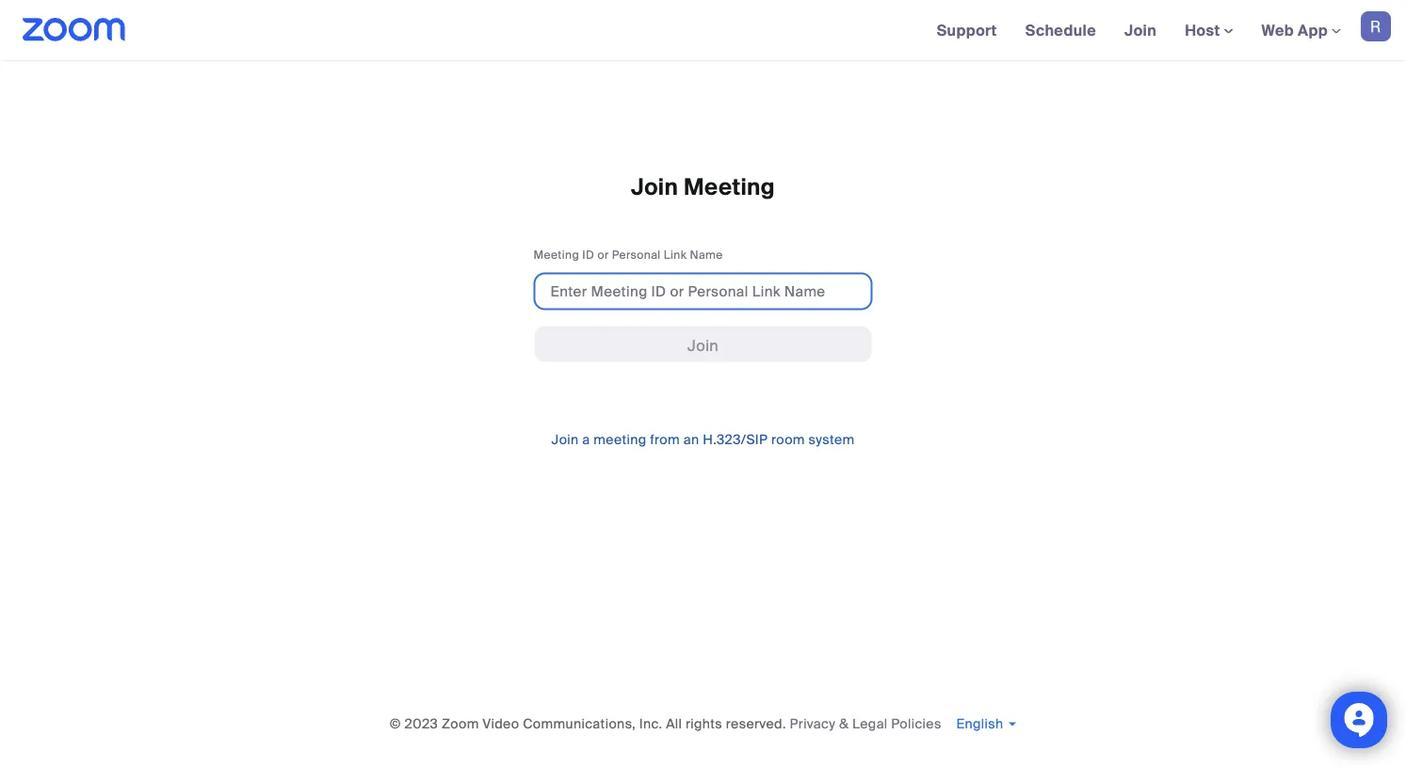Task type: describe. For each thing, give the bounding box(es) containing it.
© 2023 zoom video communications, inc. all rights reserved. privacy & legal policies
[[390, 715, 942, 733]]

join a meeting from an h.323/sip room system link
[[552, 431, 855, 449]]

join button
[[534, 325, 873, 363]]

host
[[1185, 20, 1224, 40]]

web
[[1262, 20, 1294, 40]]

personal
[[612, 248, 661, 262]]

profile picture image
[[1361, 11, 1391, 41]]

legal
[[852, 715, 888, 733]]

join for the join link
[[1125, 20, 1157, 40]]

©
[[390, 715, 401, 733]]

or
[[598, 248, 609, 262]]

privacy
[[790, 715, 836, 733]]

0 vertical spatial meeting
[[684, 173, 775, 202]]

meetings navigation
[[923, 0, 1406, 62]]

host button
[[1185, 20, 1234, 40]]

join a meeting from an h.323/sip room system
[[552, 431, 855, 449]]

id
[[582, 248, 594, 262]]

link
[[664, 248, 687, 262]]

system
[[809, 431, 855, 449]]



Task type: vqa. For each thing, say whether or not it's contained in the screenshot.
Schedule
yes



Task type: locate. For each thing, give the bounding box(es) containing it.
video
[[483, 715, 519, 733]]

0 horizontal spatial meeting
[[534, 248, 579, 262]]

meeting
[[594, 431, 647, 449]]

1 horizontal spatial meeting
[[684, 173, 775, 202]]

zoom logo image
[[23, 18, 126, 41]]

inc.
[[639, 715, 663, 733]]

Meeting ID or Personal Link Name text field
[[534, 273, 873, 310]]

support link
[[923, 0, 1011, 60]]

support
[[937, 20, 997, 40]]

all
[[666, 715, 682, 733]]

h.323/sip
[[703, 431, 768, 449]]

join left a
[[552, 431, 579, 449]]

privacy & legal policies link
[[790, 715, 942, 733]]

join inside meetings navigation
[[1125, 20, 1157, 40]]

english
[[956, 715, 1004, 733]]

join link
[[1111, 0, 1171, 60]]

an
[[684, 431, 699, 449]]

a
[[582, 431, 590, 449]]

web app
[[1262, 20, 1328, 40]]

from
[[650, 431, 680, 449]]

name
[[690, 248, 723, 262]]

join left the host
[[1125, 20, 1157, 40]]

rights
[[686, 715, 723, 733]]

join down meeting id or personal link name text box
[[688, 336, 719, 356]]

join inside 'button'
[[688, 336, 719, 356]]

schedule
[[1025, 20, 1096, 40]]

join
[[1125, 20, 1157, 40], [631, 173, 678, 202], [688, 336, 719, 356], [552, 431, 579, 449]]

schedule link
[[1011, 0, 1111, 60]]

meeting id or personal link name
[[534, 248, 723, 262]]

banner
[[0, 0, 1406, 62]]

web app button
[[1262, 20, 1341, 40]]

reserved.
[[726, 715, 786, 733]]

communications,
[[523, 715, 636, 733]]

meeting left id
[[534, 248, 579, 262]]

join up personal
[[631, 173, 678, 202]]

2023
[[405, 715, 438, 733]]

1 vertical spatial meeting
[[534, 248, 579, 262]]

zoom
[[442, 715, 479, 733]]

meeting up the name
[[684, 173, 775, 202]]

meeting
[[684, 173, 775, 202], [534, 248, 579, 262]]

room
[[772, 431, 805, 449]]

app
[[1298, 20, 1328, 40]]

join for join meeting
[[631, 173, 678, 202]]

english button
[[956, 715, 1016, 733]]

banner containing support
[[0, 0, 1406, 62]]

policies
[[891, 715, 942, 733]]

join for join a meeting from an h.323/sip room system
[[552, 431, 579, 449]]

&
[[839, 715, 849, 733]]

join meeting
[[631, 173, 775, 202]]

join for join 'button'
[[688, 336, 719, 356]]



